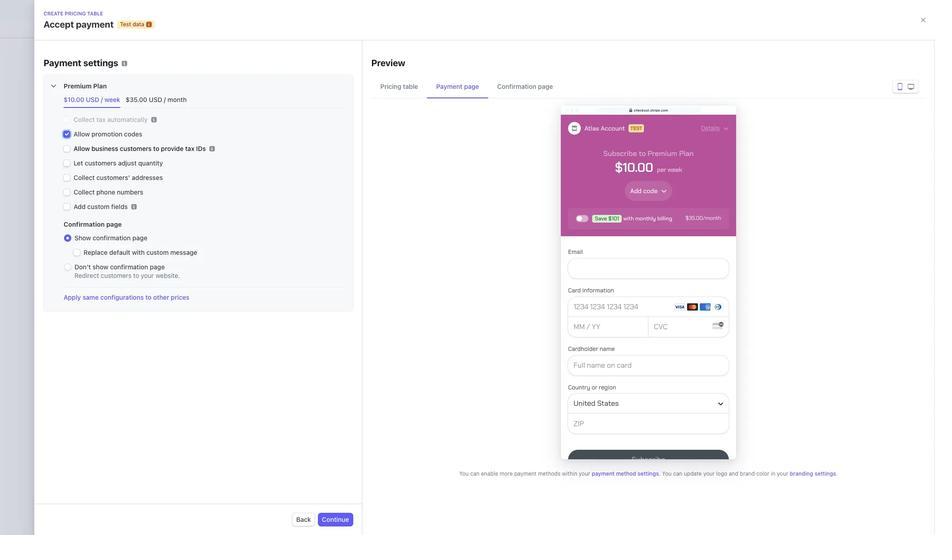 Task type: locate. For each thing, give the bounding box(es) containing it.
1 vertical spatial confirmation page
[[64, 221, 122, 228]]

/ left the week
[[101, 96, 103, 104]]

2 horizontal spatial payment
[[592, 471, 615, 478]]

tax left the ids
[[185, 145, 194, 153]]

1 usd from the left
[[86, 96, 99, 104]]

2 allow from the top
[[74, 145, 90, 153]]

confirmation inside don't show confirmation page redirect customers to your website.
[[110, 263, 148, 271]]

prices
[[171, 294, 189, 302]]

2 horizontal spatial settings
[[815, 471, 836, 478]]

2 collect from the top
[[74, 174, 95, 182]]

method
[[616, 471, 636, 478]]

0 horizontal spatial pricing
[[65, 10, 86, 16]]

create for create a branded, responsive pricing table to embed on your website.
[[368, 223, 387, 231]]

1 you from the left
[[459, 471, 469, 478]]

1 can from the left
[[470, 471, 479, 478]]

payment right more on the right bottom
[[514, 471, 536, 478]]

page
[[464, 83, 479, 90], [538, 83, 553, 90], [106, 221, 122, 228], [132, 234, 147, 242], [150, 263, 165, 271]]

redirect
[[74, 272, 99, 280]]

0 vertical spatial payment
[[44, 58, 81, 68]]

embed
[[501, 223, 522, 231]]

0 vertical spatial confirmation page
[[497, 83, 553, 90]]

website.
[[368, 232, 392, 240], [156, 272, 180, 280]]

1 horizontal spatial confirmation
[[497, 83, 536, 90]]

payment inside button
[[436, 83, 462, 90]]

confirmation
[[497, 83, 536, 90], [64, 221, 105, 228]]

create left a
[[368, 223, 387, 231]]

your right within
[[579, 471, 590, 478]]

0 horizontal spatial usd
[[86, 96, 99, 104]]

0 horizontal spatial confirmation
[[64, 221, 105, 228]]

1 horizontal spatial table
[[403, 83, 418, 90]]

1 vertical spatial create
[[368, 223, 387, 231]]

0 vertical spatial allow
[[74, 130, 90, 138]]

plan
[[93, 82, 107, 90]]

to
[[153, 145, 159, 153], [494, 223, 500, 231], [133, 272, 139, 280], [145, 294, 151, 302]]

test data
[[120, 21, 144, 28]]

pricing up 'accept payment'
[[65, 10, 86, 16]]

table left embed
[[477, 223, 492, 231]]

collect
[[74, 116, 95, 124], [74, 174, 95, 182], [74, 188, 95, 196]]

usd inside "$35.00 usd / month" button
[[149, 96, 162, 104]]

1 collect from the top
[[74, 116, 95, 124]]

replace
[[84, 249, 108, 257]]

you
[[459, 471, 469, 478], [662, 471, 672, 478]]

0 vertical spatial collect
[[74, 116, 95, 124]]

automatically
[[107, 116, 148, 124]]

pricing right responsive
[[456, 223, 476, 231]]

replace default with custom message
[[84, 249, 197, 257]]

test data
[[455, 39, 480, 44]]

tax
[[96, 116, 106, 124], [185, 145, 194, 153]]

your down replace default with custom message
[[141, 272, 154, 280]]

allow for allow promotion codes
[[74, 130, 90, 138]]

tab list containing pricing table
[[371, 75, 925, 99]]

1 vertical spatial payment
[[436, 83, 462, 90]]

premium plan button
[[51, 82, 345, 92]]

settings right the 'method' at bottom right
[[638, 471, 659, 478]]

. right branding
[[836, 471, 838, 478]]

0 horizontal spatial you
[[459, 471, 469, 478]]

create inside create a branded, responsive pricing table to embed on your website.
[[368, 223, 387, 231]]

pricing table button
[[371, 75, 427, 99]]

to left other
[[145, 294, 151, 302]]

allow business customers to provide tax ids
[[74, 145, 206, 153]]

can
[[470, 471, 479, 478], [673, 471, 682, 478]]

0 horizontal spatial payment
[[44, 58, 81, 68]]

create
[[44, 10, 63, 16], [368, 223, 387, 231]]

1 . from the left
[[659, 471, 660, 478]]

other
[[153, 294, 169, 302]]

0 vertical spatial confirmation
[[93, 234, 131, 242]]

2 usd from the left
[[149, 96, 162, 104]]

allow up let
[[74, 145, 90, 153]]

custom down phone
[[87, 203, 110, 211]]

checkout.stripe.com
[[634, 108, 668, 112]]

add
[[74, 203, 86, 211]]

0 horizontal spatial .
[[659, 471, 660, 478]]

show confirmation page
[[74, 234, 147, 242]]

1 horizontal spatial .
[[836, 471, 838, 478]]

customers down business
[[85, 159, 116, 167]]

methods
[[538, 471, 560, 478]]

1 horizontal spatial you
[[662, 471, 672, 478]]

.
[[659, 471, 660, 478], [836, 471, 838, 478]]

usd right $35.00
[[149, 96, 162, 104]]

payment method settings link
[[592, 471, 659, 478]]

message
[[170, 249, 197, 257]]

0 horizontal spatial /
[[101, 96, 103, 104]]

your inside create a branded, responsive pricing table to embed on your website.
[[532, 223, 545, 231]]

your right on
[[532, 223, 545, 231]]

custom right with
[[146, 249, 169, 257]]

to inside create a branded, responsive pricing table to embed on your website.
[[494, 223, 500, 231]]

1 vertical spatial collect
[[74, 174, 95, 182]]

configurations
[[100, 294, 144, 302]]

you left update
[[662, 471, 672, 478]]

1 horizontal spatial can
[[673, 471, 682, 478]]

settings up plan
[[83, 58, 118, 68]]

pricing inside create a branded, responsive pricing table to embed on your website.
[[456, 223, 476, 231]]

/ for month
[[164, 96, 166, 104]]

show
[[74, 234, 91, 242]]

1 vertical spatial confirmation
[[64, 221, 105, 228]]

in
[[771, 471, 775, 478]]

0 vertical spatial confirmation
[[497, 83, 536, 90]]

usd for $10.00
[[86, 96, 99, 104]]

table right pricing
[[403, 83, 418, 90]]

confirmation up default
[[93, 234, 131, 242]]

usd for $35.00
[[149, 96, 162, 104]]

1 / from the left
[[101, 96, 103, 104]]

let customers adjust quantity
[[74, 159, 163, 167]]

continue
[[322, 516, 349, 524]]

usd inside $10.00 usd / week 'button'
[[86, 96, 99, 104]]

custom
[[87, 203, 110, 211], [146, 249, 169, 257]]

/ inside 'button'
[[101, 96, 103, 104]]

0 vertical spatial pricing
[[65, 10, 86, 16]]

customers
[[120, 145, 152, 153], [85, 159, 116, 167], [101, 272, 132, 280]]

. left update
[[659, 471, 660, 478]]

usd down premium plan
[[86, 96, 99, 104]]

2 vertical spatial customers
[[101, 272, 132, 280]]

0 horizontal spatial tax
[[96, 116, 106, 124]]

table inside button
[[403, 83, 418, 90]]

customers down show
[[101, 272, 132, 280]]

same
[[83, 294, 99, 302]]

1 horizontal spatial payment
[[436, 83, 462, 90]]

customers inside don't show confirmation page redirect customers to your website.
[[101, 272, 132, 280]]

can left update
[[673, 471, 682, 478]]

provide
[[161, 145, 184, 153]]

website. down a
[[368, 232, 392, 240]]

settings
[[83, 58, 118, 68], [638, 471, 659, 478], [815, 471, 836, 478]]

$10.00
[[64, 96, 84, 104]]

0 horizontal spatial website.
[[156, 272, 180, 280]]

1 vertical spatial custom
[[146, 249, 169, 257]]

2 / from the left
[[164, 96, 166, 104]]

1 vertical spatial confirmation
[[110, 263, 148, 271]]

1 vertical spatial tax
[[185, 145, 194, 153]]

1 vertical spatial website.
[[156, 272, 180, 280]]

allow left promotion
[[74, 130, 90, 138]]

can left enable
[[470, 471, 479, 478]]

0 vertical spatial table
[[87, 10, 103, 16]]

products
[[102, 50, 156, 65]]

1 horizontal spatial create
[[368, 223, 387, 231]]

confirmation down with
[[110, 263, 148, 271]]

table up 'accept payment'
[[87, 10, 103, 16]]

0 horizontal spatial create
[[44, 10, 63, 16]]

page inside don't show confirmation page redirect customers to your website.
[[150, 263, 165, 271]]

addresses
[[132, 174, 163, 182]]

create up accept
[[44, 10, 63, 16]]

create for create pricing table
[[44, 10, 63, 16]]

tab list
[[371, 75, 925, 99]]

your left logo
[[703, 471, 715, 478]]

1 allow from the top
[[74, 130, 90, 138]]

/ left month
[[164, 96, 166, 104]]

table inside create a branded, responsive pricing table to embed on your website.
[[477, 223, 492, 231]]

and
[[729, 471, 738, 478]]

customers down codes
[[120, 145, 152, 153]]

collect down $10.00 usd / week
[[74, 116, 95, 124]]

to inside button
[[145, 294, 151, 302]]

payment left the 'method' at bottom right
[[592, 471, 615, 478]]

tax up promotion
[[96, 116, 106, 124]]

confirmation page button
[[488, 75, 562, 99]]

to up 'quantity'
[[153, 145, 159, 153]]

your
[[532, 223, 545, 231], [141, 272, 154, 280], [579, 471, 590, 478], [703, 471, 715, 478], [777, 471, 788, 478]]

create pricing table
[[44, 10, 103, 16]]

0 vertical spatial create
[[44, 10, 63, 16]]

collect down let
[[74, 174, 95, 182]]

ids
[[196, 145, 206, 153]]

1 vertical spatial allow
[[74, 145, 90, 153]]

0 horizontal spatial table
[[87, 10, 103, 16]]

3 collect from the top
[[74, 188, 95, 196]]

2 horizontal spatial table
[[477, 223, 492, 231]]

0 vertical spatial custom
[[87, 203, 110, 211]]

you left enable
[[459, 471, 469, 478]]

1 horizontal spatial usd
[[149, 96, 162, 104]]

website. up other
[[156, 272, 180, 280]]

1 vertical spatial pricing
[[456, 223, 476, 231]]

to left embed
[[494, 223, 500, 231]]

2 vertical spatial table
[[477, 223, 492, 231]]

/ inside button
[[164, 96, 166, 104]]

confirmation
[[93, 234, 131, 242], [110, 263, 148, 271]]

1 horizontal spatial pricing
[[456, 223, 476, 231]]

payment down the create pricing table
[[76, 19, 114, 30]]

data
[[468, 39, 480, 44]]

usd
[[86, 96, 99, 104], [149, 96, 162, 104]]

1 horizontal spatial settings
[[638, 471, 659, 478]]

payment
[[76, 19, 114, 30], [514, 471, 536, 478], [592, 471, 615, 478]]

month
[[167, 96, 187, 104]]

0 vertical spatial website.
[[368, 232, 392, 240]]

collect up add
[[74, 188, 95, 196]]

1 horizontal spatial website.
[[368, 232, 392, 240]]

website. inside don't show confirmation page redirect customers to your website.
[[156, 272, 180, 280]]

/
[[101, 96, 103, 104], [164, 96, 166, 104]]

collect for collect tax automatically
[[74, 116, 95, 124]]

enable
[[481, 471, 498, 478]]

payment page
[[436, 83, 479, 90]]

0 horizontal spatial can
[[470, 471, 479, 478]]

settings right branding
[[815, 471, 836, 478]]

let
[[74, 159, 83, 167]]

payment for payment settings
[[44, 58, 81, 68]]

2 vertical spatial collect
[[74, 188, 95, 196]]

1 horizontal spatial /
[[164, 96, 166, 104]]

to down with
[[133, 272, 139, 280]]

1 vertical spatial table
[[403, 83, 418, 90]]

1 horizontal spatial confirmation page
[[497, 83, 553, 90]]



Task type: describe. For each thing, give the bounding box(es) containing it.
continue button
[[318, 514, 353, 527]]

more
[[500, 471, 513, 478]]

business
[[92, 145, 118, 153]]

week
[[104, 96, 120, 104]]

branded,
[[394, 223, 420, 231]]

website. inside create a branded, responsive pricing table to embed on your website.
[[368, 232, 392, 240]]

0 vertical spatial tax
[[96, 116, 106, 124]]

back
[[296, 516, 311, 524]]

update
[[684, 471, 702, 478]]

$35.00 usd / month
[[126, 96, 187, 104]]

adjust
[[118, 159, 137, 167]]

logo
[[716, 471, 727, 478]]

customers'
[[96, 174, 130, 182]]

0 horizontal spatial custom
[[87, 203, 110, 211]]

confirmation inside button
[[497, 83, 536, 90]]

2 can from the left
[[673, 471, 682, 478]]

phone
[[96, 188, 115, 196]]

$35.00
[[126, 96, 147, 104]]

a
[[389, 223, 392, 231]]

you can enable more payment methods within your payment method settings . you can update your logo and brand color in your branding settings .
[[459, 471, 838, 478]]

on
[[523, 223, 531, 231]]

fields
[[111, 203, 128, 211]]

don't show confirmation page redirect customers to your website.
[[74, 263, 180, 280]]

preview
[[371, 58, 405, 68]]

within
[[562, 471, 577, 478]]

don't
[[74, 263, 91, 271]]

back button
[[293, 514, 315, 527]]

payment settings
[[44, 58, 118, 68]]

0 horizontal spatial confirmation page
[[64, 221, 122, 228]]

add custom fields
[[74, 203, 128, 211]]

quantity
[[138, 159, 163, 167]]

default
[[109, 249, 130, 257]]

1 horizontal spatial tax
[[185, 145, 194, 153]]

confirmation page inside button
[[497, 83, 553, 90]]

branding settings link
[[790, 471, 836, 478]]

$10.00 usd / week
[[64, 96, 120, 104]]

2 . from the left
[[836, 471, 838, 478]]

payment page button
[[427, 75, 488, 99]]

$35.00 usd / month button
[[122, 92, 192, 108]]

accept
[[44, 19, 74, 30]]

your right in
[[777, 471, 788, 478]]

pricing table
[[380, 83, 418, 90]]

1 vertical spatial customers
[[85, 159, 116, 167]]

premium
[[64, 82, 92, 90]]

test
[[455, 39, 467, 44]]

allow for allow business customers to provide tax ids
[[74, 145, 90, 153]]

apply same configurations to other prices button
[[64, 293, 189, 302]]

to inside don't show confirmation page redirect customers to your website.
[[133, 272, 139, 280]]

0 horizontal spatial payment
[[76, 19, 114, 30]]

payment for payment page
[[436, 83, 462, 90]]

1 horizontal spatial payment
[[514, 471, 536, 478]]

responsive
[[422, 223, 454, 231]]

collect tax automatically
[[74, 116, 148, 124]]

show
[[93, 263, 108, 271]]

data
[[133, 21, 144, 28]]

/ for week
[[101, 96, 103, 104]]

promotion
[[92, 130, 122, 138]]

1 horizontal spatial custom
[[146, 249, 169, 257]]

color
[[756, 471, 769, 478]]

2 you from the left
[[662, 471, 672, 478]]

test
[[120, 21, 131, 28]]

accept payment
[[44, 19, 114, 30]]

$10.00 usd / week button
[[60, 92, 126, 108]]

your inside don't show confirmation page redirect customers to your website.
[[141, 272, 154, 280]]

prices for product premium plan tab list
[[60, 92, 345, 108]]

collect customers' addresses
[[74, 174, 163, 182]]

with
[[132, 249, 145, 257]]

branding
[[790, 471, 813, 478]]

apply same configurations to other prices
[[64, 294, 189, 302]]

0 horizontal spatial settings
[[83, 58, 118, 68]]

apply
[[64, 294, 81, 302]]

collect for collect phone numbers
[[74, 188, 95, 196]]

codes
[[124, 130, 142, 138]]

allow promotion codes
[[74, 130, 142, 138]]

numbers
[[117, 188, 143, 196]]

collect for collect customers' addresses
[[74, 174, 95, 182]]

collect phone numbers
[[74, 188, 143, 196]]

0 vertical spatial customers
[[120, 145, 152, 153]]

premium plan
[[64, 82, 107, 90]]

create a branded, responsive pricing table to embed on your website.
[[368, 223, 545, 240]]

brand
[[740, 471, 755, 478]]

pricing
[[380, 83, 401, 90]]



Task type: vqa. For each thing, say whether or not it's contained in the screenshot.
topmost customize
no



